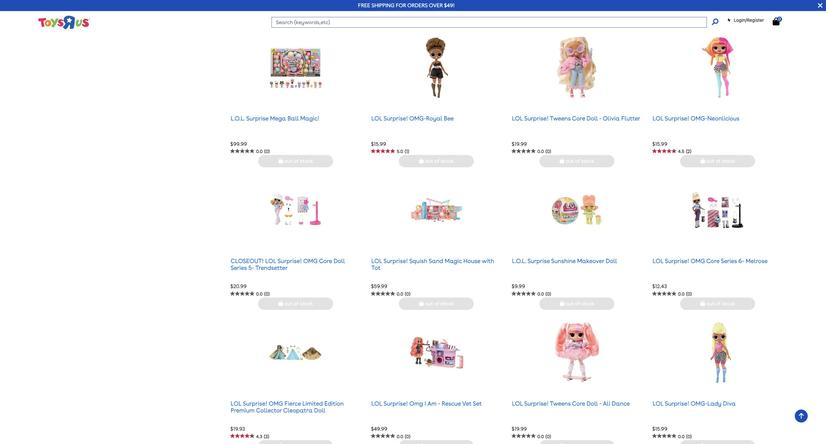 Task type: locate. For each thing, give the bounding box(es) containing it.
lol
[[372, 115, 382, 122], [512, 115, 523, 122], [653, 115, 664, 122], [265, 258, 276, 264], [372, 258, 382, 264], [653, 258, 664, 264], [231, 400, 242, 407], [372, 400, 382, 407], [512, 400, 523, 407], [653, 400, 664, 407]]

- left ali
[[600, 400, 602, 407]]

0 horizontal spatial to
[[296, 15, 301, 22]]

out of stock button for l.o.l. surprise mega ball magic!
[[259, 155, 333, 168]]

1 cart from the left
[[302, 15, 313, 22]]

of for lol surprise! omg-royal bee
[[435, 158, 440, 164]]

omg
[[303, 258, 318, 264], [691, 258, 706, 264], [269, 400, 283, 407]]

4.5 (2)
[[679, 149, 692, 154]]

series
[[721, 258, 737, 264], [231, 265, 247, 272]]

surprise! for lol surprise! omg-neonlicious
[[665, 115, 690, 122]]

series down closeout!
[[231, 265, 247, 272]]

1 vertical spatial series
[[231, 265, 247, 272]]

5-
[[249, 265, 254, 272]]

omg-
[[410, 115, 426, 122], [691, 115, 708, 122], [691, 400, 708, 407]]

lol for lol surprise! tweens core doll - olivia flutter
[[512, 115, 523, 122]]

lol surprise! squish sand magic house with tot image
[[410, 177, 464, 243]]

cart
[[302, 15, 313, 22], [443, 15, 454, 22]]

lol surprise! omg fierce limited edition premium collector cleopatra doll image
[[269, 320, 323, 385]]

lol for lol surprise! omg-royal bee
[[372, 115, 382, 122]]

0 vertical spatial $19.99
[[512, 141, 527, 147]]

1 vertical spatial tweens
[[550, 400, 571, 407]]

2 add to cart button from the left
[[399, 12, 474, 25]]

1 horizontal spatial add
[[425, 15, 436, 22]]

lol surprise! squish sand magic house with tot
[[372, 258, 495, 272]]

$59.99
[[371, 284, 388, 290]]

1 vertical spatial $19.99
[[512, 426, 527, 433]]

5.0 for 5.0 (4)
[[538, 6, 544, 11]]

stock for lol surprise! omg-neonlicious
[[722, 158, 736, 164]]

of for lol surprise! squish sand magic house with tot
[[435, 301, 440, 307]]

core
[[572, 115, 586, 122], [319, 258, 332, 264], [707, 258, 720, 264], [572, 400, 586, 407]]

lol surprise! tweens core doll - ali dance link
[[512, 400, 630, 407]]

lol surprise! omg core series 6- melrose
[[653, 258, 768, 264]]

out for lol surprise! squish sand magic house with tot
[[425, 301, 433, 307]]

surprise! inside lol surprise! squish sand magic house with tot
[[384, 258, 408, 264]]

shopping bag image
[[560, 16, 565, 21], [560, 158, 565, 164], [701, 158, 705, 164], [279, 301, 283, 306], [560, 301, 565, 306], [701, 301, 705, 306]]

fierce
[[285, 400, 301, 407]]

tweens for olivia
[[550, 115, 571, 122]]

0 horizontal spatial add
[[285, 15, 295, 22]]

omg inside lol surprise! omg fierce limited edition premium collector cleopatra doll
[[269, 400, 283, 407]]

1 add from the left
[[285, 15, 295, 22]]

lol for lol surprise! omg core series 6- melrose
[[653, 258, 664, 264]]

0 horizontal spatial add to cart button
[[259, 12, 333, 25]]

1 horizontal spatial 5.0
[[538, 6, 544, 11]]

- left olivia
[[600, 115, 602, 122]]

lol surprise! tweens core doll - ali dance
[[512, 400, 630, 407]]

0 vertical spatial surprise
[[246, 115, 269, 122]]

1 $19.99 from the top
[[512, 141, 527, 147]]

0 horizontal spatial surprise
[[246, 115, 269, 122]]

i
[[425, 400, 426, 407]]

surprise for mega
[[246, 115, 269, 122]]

1 horizontal spatial add to cart
[[424, 15, 454, 22]]

surprise! for lol surprise! squish sand magic house with tot
[[384, 258, 408, 264]]

2 horizontal spatial omg
[[691, 258, 706, 264]]

to for 0.0
[[437, 15, 442, 22]]

2 tweens from the top
[[550, 400, 571, 407]]

l.o.l. up $9.99
[[512, 258, 527, 264]]

to for (0)
[[296, 15, 301, 22]]

lol surprise! omg-neonlicious link
[[653, 115, 740, 122]]

5.0 left "(4)"
[[538, 6, 544, 11]]

lol surprise! omg-neonlicious image
[[692, 35, 745, 100]]

bee
[[444, 115, 454, 122]]

out of stock for lol surprise! omg core series 6- melrose
[[705, 301, 736, 307]]

out for lol surprise! omg-royal bee
[[425, 158, 433, 164]]

surprise left sunshine
[[528, 258, 550, 264]]

core for lol surprise! tweens core doll - olivia flutter
[[572, 115, 586, 122]]

free
[[358, 2, 371, 8]]

None search field
[[272, 17, 719, 28]]

shopping bag image for l.o.l. surprise sunshine makeover doll
[[560, 301, 565, 306]]

out for lol surprise! omg-neonlicious
[[707, 158, 715, 164]]

1 add to cart from the left
[[283, 15, 313, 22]]

2 cart from the left
[[443, 15, 454, 22]]

l.o.l. up "$99.99"
[[231, 115, 245, 122]]

omg- for lady
[[691, 400, 708, 407]]

1 add to cart button from the left
[[259, 12, 333, 25]]

1 horizontal spatial surprise
[[528, 258, 550, 264]]

flutter
[[622, 115, 641, 122]]

l.o.l.
[[231, 115, 245, 122], [512, 258, 527, 264]]

surprise
[[246, 115, 269, 122], [528, 258, 550, 264]]

lol surprise! omg-royal bee
[[372, 115, 454, 122]]

free shipping for orders over $49!
[[358, 2, 455, 8]]

stock for lol surprise! omg core series 6- melrose
[[722, 301, 736, 307]]

0 vertical spatial tweens
[[550, 115, 571, 122]]

0 horizontal spatial omg
[[269, 400, 283, 407]]

1 horizontal spatial omg
[[303, 258, 318, 264]]

0.0 (0)
[[256, 6, 270, 11], [397, 6, 411, 11], [679, 6, 692, 11], [256, 149, 270, 154], [538, 149, 551, 154], [256, 291, 270, 297], [397, 291, 411, 297], [538, 291, 551, 297], [679, 291, 692, 297], [397, 434, 411, 439], [538, 434, 551, 439], [679, 434, 692, 439]]

lol for lol surprise! omg-lady diva
[[653, 400, 664, 407]]

lol for lol surprise! omg fierce limited edition premium collector cleopatra doll
[[231, 400, 242, 407]]

lol surprise! omg core series 6- melrose image
[[692, 177, 745, 243]]

$19.93
[[231, 426, 245, 433]]

magic!
[[300, 115, 320, 122]]

stock for l.o.l. surprise sunshine makeover doll
[[582, 301, 595, 307]]

limited
[[303, 400, 323, 407]]

core for lol surprise! tweens core doll - ali dance
[[572, 400, 586, 407]]

trendsetter
[[256, 265, 288, 272]]

surprise left mega
[[246, 115, 269, 122]]

melrose
[[746, 258, 768, 264]]

l.o.l. surprise mega ball magic! image
[[269, 35, 323, 100]]

lol surprise! omg core series 6- melrose link
[[653, 258, 768, 264]]

closeout! lol surprise! omg core doll series 5- trendsetter link
[[231, 258, 345, 272]]

to
[[296, 15, 301, 22], [437, 15, 442, 22]]

2 add to cart from the left
[[424, 15, 454, 22]]

(0)
[[264, 6, 270, 11], [405, 6, 411, 11], [687, 6, 692, 11], [264, 149, 270, 154], [546, 149, 551, 154], [264, 291, 270, 297], [405, 291, 411, 297], [546, 291, 551, 297], [687, 291, 692, 297], [405, 434, 411, 439], [546, 434, 551, 439], [687, 434, 692, 439]]

out of stock
[[283, 158, 313, 164], [424, 158, 454, 164], [565, 158, 595, 164], [705, 158, 736, 164], [283, 301, 313, 307], [424, 301, 454, 307], [565, 301, 595, 307], [705, 301, 736, 307]]

surprise!
[[384, 115, 408, 122], [525, 115, 549, 122], [665, 115, 690, 122], [278, 258, 302, 264], [384, 258, 408, 264], [665, 258, 690, 264], [243, 400, 267, 407], [384, 400, 408, 407], [525, 400, 549, 407], [665, 400, 690, 407]]

l.o.l. surprise mega ball magic!
[[231, 115, 320, 122]]

stock
[[300, 158, 313, 164], [441, 158, 454, 164], [582, 158, 595, 164], [722, 158, 736, 164], [300, 301, 313, 307], [441, 301, 454, 307], [582, 301, 595, 307], [722, 301, 736, 307]]

1 vertical spatial surprise
[[528, 258, 550, 264]]

mega
[[270, 115, 286, 122]]

0.0
[[256, 6, 263, 11], [397, 6, 404, 11], [679, 6, 685, 11], [256, 149, 263, 154], [538, 149, 544, 154], [256, 291, 263, 297], [397, 291, 404, 297], [538, 291, 544, 297], [679, 291, 685, 297], [397, 434, 404, 439], [538, 434, 544, 439], [679, 434, 685, 439]]

add to cart button
[[259, 12, 333, 25], [399, 12, 474, 25]]

closeout! lol surprise! omg core doll series 5- trendsetter image
[[269, 177, 323, 243]]

lol surprise! omg-lady diva image
[[692, 320, 745, 385]]

out of stock for l.o.l. surprise mega ball magic!
[[283, 158, 313, 164]]

1 to from the left
[[296, 15, 301, 22]]

out of stock button for lol surprise! squish sand magic house with tot
[[399, 298, 474, 310]]

doll inside lol surprise! omg fierce limited edition premium collector cleopatra doll
[[314, 407, 326, 414]]

surprise! for lol surprise! omg-royal bee
[[384, 115, 408, 122]]

$19.99
[[512, 141, 527, 147], [512, 426, 527, 433]]

lady
[[708, 400, 722, 407]]

out of stock button for closeout! lol surprise! omg core doll series 5- trendsetter
[[259, 298, 333, 310]]

0 horizontal spatial cart
[[302, 15, 313, 22]]

doll
[[587, 115, 598, 122], [334, 258, 345, 264], [606, 258, 618, 264], [587, 400, 598, 407], [314, 407, 326, 414]]

shopping bag image
[[279, 16, 283, 21], [420, 16, 424, 21], [701, 16, 705, 21], [773, 18, 780, 25], [279, 158, 283, 164], [419, 158, 424, 164], [419, 301, 424, 306]]

surprise! for lol surprise! omg fierce limited edition premium collector cleopatra doll
[[243, 400, 267, 407]]

- for rescue
[[438, 400, 440, 407]]

1 horizontal spatial l.o.l.
[[512, 258, 527, 264]]

lol inside lol surprise! squish sand magic house with tot
[[372, 258, 382, 264]]

shopping bag image for closeout! lol surprise! omg core doll series 5- trendsetter
[[279, 301, 283, 306]]

1 vertical spatial l.o.l.
[[512, 258, 527, 264]]

0 vertical spatial 5.0
[[538, 6, 544, 11]]

$15.99
[[371, 141, 386, 147], [653, 141, 668, 147], [653, 426, 668, 433]]

0 horizontal spatial series
[[231, 265, 247, 272]]

lol inside lol surprise! omg fierce limited edition premium collector cleopatra doll
[[231, 400, 242, 407]]

4.5
[[679, 149, 685, 154]]

0 horizontal spatial 5.0
[[397, 149, 403, 154]]

surprise! for lol surprise! omg i am - rescue vet set
[[384, 400, 408, 407]]

of for l.o.l. surprise mega ball magic!
[[294, 158, 299, 164]]

surprise! inside lol surprise! omg fierce limited edition premium collector cleopatra doll
[[243, 400, 267, 407]]

out of stock button for lol surprise! omg-neonlicious
[[681, 155, 756, 168]]

$12.43
[[653, 284, 668, 290]]

lol surprise! tweens core doll - olivia flutter image
[[551, 35, 604, 100]]

of for l.o.l. surprise sunshine makeover doll
[[575, 301, 580, 307]]

omg for lol surprise! omg fierce limited edition premium collector cleopatra doll
[[269, 400, 283, 407]]

shopping bag image for lol surprise! omg core series 6- melrose
[[701, 301, 705, 306]]

$15.99 for lol surprise! omg-neonlicious
[[653, 141, 668, 147]]

5.0 (1)
[[397, 149, 409, 154]]

0 horizontal spatial l.o.l.
[[231, 115, 245, 122]]

out of stock button for lol surprise! omg core series 6- melrose
[[681, 298, 756, 310]]

1 tweens from the top
[[550, 115, 571, 122]]

out for l.o.l. surprise mega ball magic!
[[284, 158, 293, 164]]

lol surprise! tweens core doll - olivia flutter link
[[512, 115, 641, 122]]

1 horizontal spatial to
[[437, 15, 442, 22]]

add to cart
[[283, 15, 313, 22], [424, 15, 454, 22]]

l.o.l. for l.o.l. surprise mega ball magic!
[[231, 115, 245, 122]]

$49.99
[[371, 426, 388, 433]]

makeover
[[578, 258, 605, 264]]

of
[[294, 158, 299, 164], [435, 158, 440, 164], [575, 158, 580, 164], [716, 158, 721, 164], [294, 301, 299, 307], [435, 301, 440, 307], [575, 301, 580, 307], [716, 301, 721, 307]]

of for closeout! lol surprise! omg core doll series 5- trendsetter
[[294, 301, 299, 307]]

2 add from the left
[[425, 15, 436, 22]]

2 to from the left
[[437, 15, 442, 22]]

series left 6-
[[721, 258, 737, 264]]

doll for lol surprise! tweens core doll - olivia flutter
[[587, 115, 598, 122]]

tweens
[[550, 115, 571, 122], [550, 400, 571, 407]]

lol surprise! omg i am - rescue vet set link
[[372, 400, 482, 407]]

0 vertical spatial l.o.l.
[[231, 115, 245, 122]]

vet
[[463, 400, 472, 407]]

doll inside closeout! lol surprise! omg core doll series 5- trendsetter
[[334, 258, 345, 264]]

shipping
[[372, 2, 395, 8]]

- right am at the right of page
[[438, 400, 440, 407]]

lol for lol surprise! omg i am - rescue vet set
[[372, 400, 382, 407]]

0 vertical spatial series
[[721, 258, 737, 264]]

1 horizontal spatial cart
[[443, 15, 454, 22]]

core inside closeout! lol surprise! omg core doll series 5- trendsetter
[[319, 258, 332, 264]]

- for ali
[[600, 400, 602, 407]]

out of stock for lol surprise! tweens core doll - olivia flutter
[[565, 158, 595, 164]]

lol for lol surprise! tweens core doll - ali dance
[[512, 400, 523, 407]]

$20.99
[[231, 284, 247, 290]]

5.0 (4)
[[538, 6, 551, 11]]

premium
[[231, 407, 255, 414]]

royal
[[426, 115, 443, 122]]

1 horizontal spatial add to cart button
[[399, 12, 474, 25]]

0 horizontal spatial add to cart
[[283, 15, 313, 22]]

omg inside closeout! lol surprise! omg core doll series 5- trendsetter
[[303, 258, 318, 264]]

collector
[[256, 407, 282, 414]]

omg- for royal
[[410, 115, 426, 122]]

1 vertical spatial 5.0
[[397, 149, 403, 154]]

5.0 left (1)
[[397, 149, 403, 154]]

out of stock button
[[259, 155, 333, 168], [399, 155, 474, 168], [540, 155, 615, 168], [681, 155, 756, 168], [259, 298, 333, 310], [399, 298, 474, 310], [540, 298, 615, 310], [681, 298, 756, 310]]

1 horizontal spatial series
[[721, 258, 737, 264]]



Task type: vqa. For each thing, say whether or not it's contained in the screenshot.
the Farm
no



Task type: describe. For each thing, give the bounding box(es) containing it.
of for lol surprise! tweens core doll - olivia flutter
[[575, 158, 580, 164]]

out of stock button for l.o.l. surprise sunshine makeover doll
[[540, 298, 615, 310]]

surprise! for lol surprise! tweens core doll - olivia flutter
[[525, 115, 549, 122]]

rescue
[[442, 400, 461, 407]]

lol surprise! omg fierce limited edition premium collector cleopatra doll link
[[231, 400, 344, 414]]

out of stock button for lol surprise! omg-royal bee
[[399, 155, 474, 168]]

out of stock for l.o.l. surprise sunshine makeover doll
[[565, 301, 595, 307]]

out of stock button for lol surprise! tweens core doll - olivia flutter
[[540, 155, 615, 168]]

omg for lol surprise! omg core series 6- melrose
[[691, 258, 706, 264]]

dance
[[612, 400, 630, 407]]

6-
[[739, 258, 745, 264]]

$9.99
[[512, 284, 525, 290]]

house
[[464, 258, 481, 264]]

olivia
[[603, 115, 620, 122]]

login/register
[[734, 17, 765, 23]]

$49!
[[444, 2, 455, 8]]

add to cart button for (0)
[[259, 12, 333, 25]]

squish
[[410, 258, 428, 264]]

out for l.o.l. surprise sunshine makeover doll
[[566, 301, 574, 307]]

add for 0.0
[[425, 15, 436, 22]]

closeout! lol surprise! omg core doll series 5- trendsetter
[[231, 258, 345, 272]]

lol surprise! tweens core doll - olivia flutter
[[512, 115, 641, 122]]

surprise! for lol surprise! omg-lady diva
[[665, 400, 690, 407]]

$15.99 for lol surprise! omg-royal bee
[[371, 141, 386, 147]]

tot
[[372, 265, 381, 272]]

4.3
[[256, 434, 262, 439]]

core for lol surprise! omg core series 6- melrose
[[707, 258, 720, 264]]

lol inside closeout! lol surprise! omg core doll series 5- trendsetter
[[265, 258, 276, 264]]

stock for lol surprise! omg-royal bee
[[441, 158, 454, 164]]

set
[[473, 400, 482, 407]]

surprise! inside closeout! lol surprise! omg core doll series 5- trendsetter
[[278, 258, 302, 264]]

lol for lol surprise! squish sand magic house with tot
[[372, 258, 382, 264]]

lol surprise! omg fierce limited edition premium collector cleopatra doll
[[231, 400, 344, 414]]

out of stock for lol surprise! omg-royal bee
[[424, 158, 454, 164]]

toys r us image
[[38, 15, 90, 30]]

ball
[[288, 115, 299, 122]]

neonlicious
[[708, 115, 740, 122]]

with
[[482, 258, 495, 264]]

l.o.l. surprise sunshine makeover doll image
[[551, 177, 604, 243]]

lol for lol surprise! omg-neonlicious
[[653, 115, 664, 122]]

edition
[[325, 400, 344, 407]]

of for lol surprise! omg core series 6- melrose
[[716, 301, 721, 307]]

(2)
[[687, 149, 692, 154]]

tweens for ali
[[550, 400, 571, 407]]

out for closeout! lol surprise! omg core doll series 5- trendsetter
[[284, 301, 293, 307]]

add for (0)
[[285, 15, 295, 22]]

stock for l.o.l. surprise mega ball magic!
[[300, 158, 313, 164]]

stock for lol surprise! tweens core doll - olivia flutter
[[582, 158, 595, 164]]

l.o.l. surprise sunshine makeover doll
[[512, 258, 618, 264]]

free shipping for orders over $49! link
[[358, 2, 455, 8]]

sand
[[429, 258, 443, 264]]

out of stock for lol surprise! omg-neonlicious
[[705, 158, 736, 164]]

l.o.l. surprise sunshine makeover doll link
[[512, 258, 618, 264]]

add to cart for 0.0
[[424, 15, 454, 22]]

magic
[[445, 258, 462, 264]]

out for lol surprise! tweens core doll - olivia flutter
[[566, 158, 574, 164]]

- for olivia
[[600, 115, 602, 122]]

login/register button
[[728, 17, 765, 23]]

l.o.l. for l.o.l. surprise sunshine makeover doll
[[512, 258, 527, 264]]

(1)
[[405, 149, 409, 154]]

orders
[[408, 2, 428, 8]]

doll for l.o.l. surprise sunshine makeover doll
[[606, 258, 618, 264]]

Enter Keyword or Item No. search field
[[272, 17, 707, 28]]

lol surprise! squish sand magic house with tot link
[[372, 258, 495, 272]]

diva
[[724, 400, 736, 407]]

out for lol surprise! omg core series 6- melrose
[[707, 301, 715, 307]]

out of stock for closeout! lol surprise! omg core doll series 5- trendsetter
[[283, 301, 313, 307]]

lol surprise! tweens core doll - ali dance image
[[551, 320, 604, 385]]

$99.99
[[231, 141, 247, 147]]

surprise for sunshine
[[528, 258, 550, 264]]

(4)
[[546, 6, 551, 11]]

add to cart button for 0.0
[[399, 12, 474, 25]]

2 $19.99 from the top
[[512, 426, 527, 433]]

close button image
[[819, 2, 823, 9]]

shopping bag image for lol surprise! tweens core doll - olivia flutter
[[560, 158, 565, 164]]

lol surprise! omg i am - rescue vet set image
[[410, 320, 464, 385]]

0
[[779, 17, 781, 21]]

cleopatra
[[283, 407, 313, 414]]

shopping bag image inside 0 link
[[773, 18, 780, 25]]

lol surprise! omg-neonlicious
[[653, 115, 740, 122]]

lol surprise! omg-royal bee image
[[410, 35, 464, 100]]

lol surprise! omg-lady diva link
[[653, 400, 736, 407]]

lol surprise! omg i am - rescue vet set
[[372, 400, 482, 407]]

(3)
[[264, 434, 269, 439]]

series inside closeout! lol surprise! omg core doll series 5- trendsetter
[[231, 265, 247, 272]]

doll for lol surprise! tweens core doll - ali dance
[[587, 400, 598, 407]]

omg
[[410, 400, 423, 407]]

stock for closeout! lol surprise! omg core doll series 5- trendsetter
[[300, 301, 313, 307]]

of for lol surprise! omg-neonlicious
[[716, 158, 721, 164]]

stock for lol surprise! squish sand magic house with tot
[[441, 301, 454, 307]]

shopping bag image for lol surprise! omg-neonlicious
[[701, 158, 705, 164]]

lol surprise! omg-royal bee link
[[372, 115, 454, 122]]

for
[[396, 2, 406, 8]]

out of stock for lol surprise! squish sand magic house with tot
[[424, 301, 454, 307]]

closeout!
[[231, 258, 264, 264]]

ali
[[603, 400, 611, 407]]

surprise! for lol surprise! tweens core doll - ali dance
[[525, 400, 549, 407]]

cart for (0)
[[302, 15, 313, 22]]

cart for 0.0
[[443, 15, 454, 22]]

over
[[429, 2, 443, 8]]

am
[[428, 400, 437, 407]]

add to cart for (0)
[[283, 15, 313, 22]]

4.3 (3)
[[256, 434, 269, 439]]

sunshine
[[552, 258, 576, 264]]

5.0 for 5.0 (1)
[[397, 149, 403, 154]]

lol surprise! omg-lady diva
[[653, 400, 736, 407]]

surprise! for lol surprise! omg core series 6- melrose
[[665, 258, 690, 264]]

0 link
[[773, 17, 787, 26]]

l.o.l. surprise mega ball magic! link
[[231, 115, 320, 122]]

omg- for neonlicious
[[691, 115, 708, 122]]



